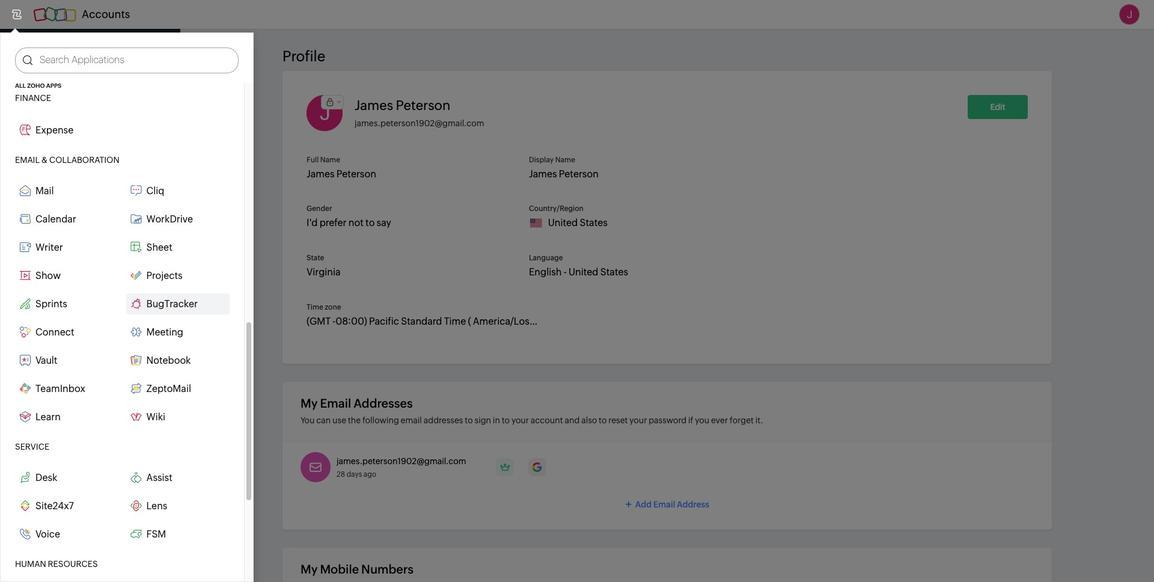 Task type: locate. For each thing, give the bounding box(es) containing it.
use
[[333, 416, 346, 425]]

your right reset
[[630, 416, 647, 425]]

workdrive link
[[126, 209, 230, 230]]

lens
[[146, 500, 167, 512]]

authentication
[[86, 180, 145, 190]]

james.peterson1902@gmail.com 28 days ago
[[337, 456, 466, 479]]

to left sign
[[465, 416, 473, 425]]

forget
[[730, 416, 754, 425]]

privacy
[[36, 315, 65, 325]]

1 vertical spatial email
[[320, 396, 351, 410]]

Search Applications text field
[[32, 48, 238, 73]]

expense
[[35, 124, 73, 136]]

1 your from the left
[[512, 416, 529, 425]]

2 horizontal spatial to
[[599, 416, 607, 425]]

wiki link
[[126, 406, 230, 428]]

to
[[465, 416, 473, 425], [502, 416, 510, 425], [599, 416, 607, 425]]

1 vertical spatial my
[[301, 562, 318, 576]]

28
[[337, 470, 345, 479]]

2 vertical spatial email
[[654, 500, 675, 509]]

email
[[15, 155, 40, 165], [320, 396, 351, 410], [654, 500, 675, 509]]

factor
[[59, 180, 84, 190]]

ever
[[711, 416, 728, 425]]

email up "use"
[[320, 396, 351, 410]]

fsm
[[146, 529, 166, 540]]

1 my from the top
[[301, 396, 318, 410]]

email left &
[[15, 155, 40, 165]]

show link
[[15, 265, 119, 286]]

0 horizontal spatial profile
[[36, 41, 62, 51]]

bugtracker link
[[126, 293, 230, 314]]

to right in on the bottom of page
[[502, 416, 510, 425]]

edit
[[991, 102, 1006, 112]]

information
[[81, 69, 124, 78]]

james.peterson1902@gmail.com up 'ago'
[[337, 456, 466, 466]]

profile up 'mprivacy' icon
[[283, 48, 325, 64]]

service
[[15, 442, 49, 452]]

0 vertical spatial my
[[301, 396, 318, 410]]

accounts
[[82, 8, 130, 20]]

teaminbox link
[[15, 378, 119, 399]]

profile up personal
[[36, 41, 62, 51]]

personal
[[48, 69, 79, 78]]

in
[[493, 416, 500, 425]]

ago
[[364, 470, 377, 479]]

email & collaboration
[[15, 155, 119, 165]]

2 my from the top
[[301, 562, 318, 576]]

0 horizontal spatial your
[[512, 416, 529, 425]]

your
[[512, 416, 529, 425], [630, 416, 647, 425]]

cliq link
[[126, 180, 230, 201]]

2 your from the left
[[630, 416, 647, 425]]

email for my
[[320, 396, 351, 410]]

email right add
[[654, 500, 675, 509]]

human
[[15, 559, 46, 569]]

zeptomail link
[[126, 378, 230, 399]]

collaboration
[[49, 155, 119, 165]]

0 horizontal spatial to
[[465, 416, 473, 425]]

zoho
[[27, 82, 45, 89]]

add email address
[[636, 500, 710, 509]]

james peterson james.peterson1902@gmail.com
[[355, 98, 484, 128]]

james.peterson1902@gmail.com
[[355, 118, 484, 128], [337, 456, 466, 466]]

1 horizontal spatial to
[[502, 416, 510, 425]]

to right the also
[[599, 416, 607, 425]]

personal information
[[48, 69, 124, 78]]

0 horizontal spatial email
[[15, 155, 40, 165]]

3 to from the left
[[599, 416, 607, 425]]

assist link
[[126, 467, 230, 488]]

your right in on the bottom of page
[[512, 416, 529, 425]]

2 horizontal spatial email
[[654, 500, 675, 509]]

can
[[316, 416, 331, 425]]

my
[[301, 396, 318, 410], [301, 562, 318, 576]]

my for my email addresses you can use the following email addresses to sign in to your account and also to reset your password if you ever forget it.
[[301, 396, 318, 410]]

apps
[[46, 82, 62, 89]]

resources
[[48, 559, 98, 569]]

profile
[[36, 41, 62, 51], [283, 48, 325, 64]]

it.
[[756, 416, 764, 425]]

sprints link
[[15, 293, 119, 314]]

settings
[[36, 214, 69, 224]]

peterson
[[396, 98, 451, 113]]

2 to from the left
[[502, 416, 510, 425]]

my up you
[[301, 396, 318, 410]]

workdrive
[[146, 213, 193, 225]]

invoice link
[[15, 91, 119, 112]]

cliq
[[146, 185, 164, 197]]

password
[[649, 416, 687, 425]]

bugtracker
[[146, 298, 198, 310]]

security
[[36, 147, 69, 156]]

my inside my email addresses you can use the following email addresses to sign in to your account and also to reset your password if you ever forget it.
[[301, 396, 318, 410]]

projects
[[146, 270, 183, 281]]

projects link
[[126, 265, 230, 286]]

my left mobile
[[301, 562, 318, 576]]

primary image
[[496, 458, 514, 476]]

meeting
[[146, 326, 183, 338]]

finance
[[15, 93, 51, 103]]

also
[[582, 416, 597, 425]]

1 horizontal spatial email
[[320, 396, 351, 410]]

email inside my email addresses you can use the following email addresses to sign in to your account and also to reset your password if you ever forget it.
[[320, 396, 351, 410]]

groups
[[36, 281, 65, 291]]

vault link
[[15, 350, 119, 371]]

1 horizontal spatial your
[[630, 416, 647, 425]]

writer link
[[15, 237, 119, 258]]

sign
[[475, 416, 491, 425]]

connect link
[[15, 322, 119, 343]]

all
[[15, 82, 26, 89]]

compliance
[[36, 349, 84, 358]]

email
[[401, 416, 422, 425]]

james.peterson1902@gmail.com down peterson
[[355, 118, 484, 128]]



Task type: describe. For each thing, give the bounding box(es) containing it.
and
[[565, 416, 580, 425]]

email for add
[[654, 500, 675, 509]]

if
[[689, 416, 694, 425]]

my for my mobile numbers
[[301, 562, 318, 576]]

my email addresses you can use the following email addresses to sign in to your account and also to reset your password if you ever forget it.
[[301, 396, 764, 425]]

sprints
[[35, 298, 67, 310]]

desk
[[35, 472, 57, 483]]

human resources
[[15, 559, 98, 569]]

sheet link
[[126, 237, 230, 258]]

learn link
[[15, 406, 119, 428]]

calendar
[[35, 213, 76, 225]]

zeptomail
[[146, 383, 191, 394]]

assist
[[146, 472, 172, 483]]

vault
[[35, 355, 57, 366]]

1 horizontal spatial profile
[[283, 48, 325, 64]]

edit button
[[968, 95, 1028, 119]]

site24x7 link
[[15, 495, 119, 517]]

my mobile numbers
[[301, 562, 414, 576]]

multi-factor authentication
[[36, 180, 145, 190]]

account
[[531, 416, 563, 425]]

mobile
[[320, 562, 359, 576]]

show
[[35, 270, 61, 281]]

0 vertical spatial email
[[15, 155, 40, 165]]

mprivacy image
[[322, 96, 339, 109]]

0 vertical spatial james.peterson1902@gmail.com
[[355, 118, 484, 128]]

1 vertical spatial james.peterson1902@gmail.com
[[337, 456, 466, 466]]

multi-
[[36, 180, 59, 190]]

calendar link
[[15, 209, 119, 230]]

notebook
[[146, 355, 191, 366]]

lens link
[[126, 495, 230, 517]]

addresses
[[354, 396, 413, 410]]

voice
[[35, 529, 60, 540]]

numbers
[[361, 562, 414, 576]]

writer
[[35, 242, 63, 253]]

mail link
[[15, 180, 119, 201]]

address
[[677, 500, 710, 509]]

wiki
[[146, 411, 165, 423]]

&
[[41, 155, 48, 165]]

invoice
[[35, 96, 68, 108]]

james
[[355, 98, 393, 113]]

following
[[363, 416, 399, 425]]

notebook link
[[126, 350, 230, 371]]

sheet
[[146, 242, 172, 253]]

you
[[301, 416, 315, 425]]

sessions
[[36, 248, 71, 257]]

expense link
[[15, 120, 119, 141]]

reset
[[609, 416, 628, 425]]

fsm link
[[126, 524, 230, 545]]

days
[[347, 470, 362, 479]]

add
[[636, 500, 652, 509]]

learn
[[35, 411, 61, 423]]

you
[[695, 416, 710, 425]]

connect
[[35, 326, 74, 338]]

addresses
[[424, 416, 463, 425]]

teaminbox
[[35, 383, 85, 394]]

1 to from the left
[[465, 416, 473, 425]]

voice link
[[15, 524, 119, 545]]

site24x7
[[35, 500, 74, 512]]

mail
[[35, 185, 54, 197]]

the
[[348, 416, 361, 425]]

desk link
[[15, 467, 119, 488]]



Task type: vqa. For each thing, say whether or not it's contained in the screenshot.
search 'icon'
no



